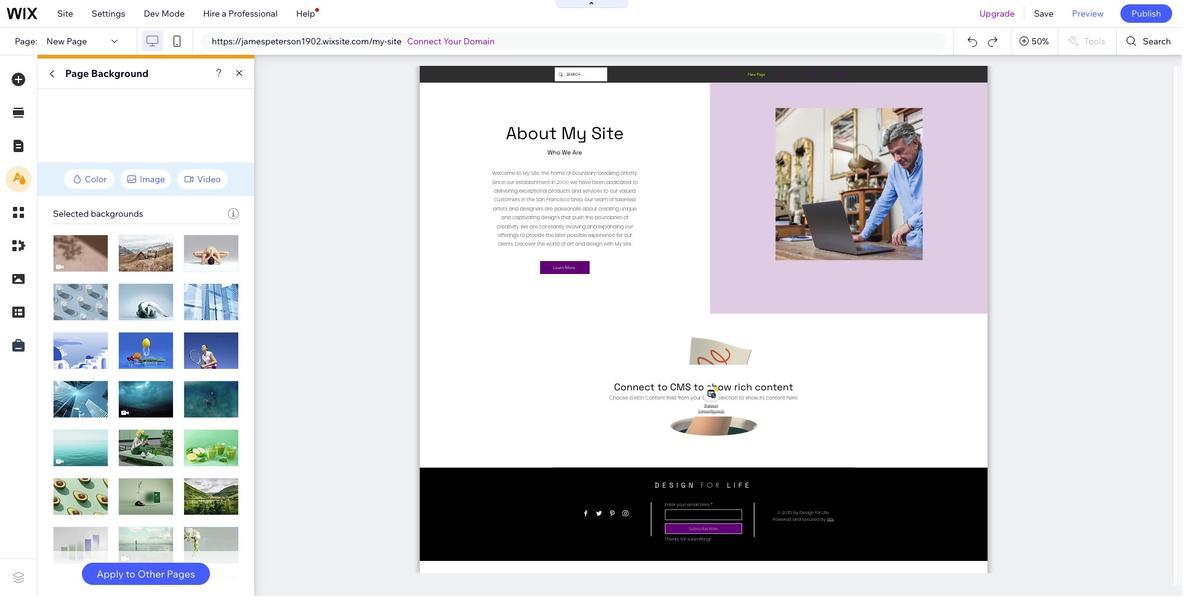 Task type: describe. For each thing, give the bounding box(es) containing it.
your
[[444, 36, 462, 47]]

publish
[[1132, 8, 1162, 19]]

preview button
[[1064, 0, 1114, 27]]

search
[[1144, 36, 1172, 47]]

apply to other pages
[[97, 568, 195, 580]]

professional
[[229, 8, 278, 19]]

0 vertical spatial page
[[67, 36, 87, 47]]

save
[[1035, 8, 1054, 19]]

site
[[57, 8, 73, 19]]

dev
[[144, 8, 160, 19]]

selected backgrounds
[[53, 208, 143, 219]]

hire a professional
[[203, 8, 278, 19]]

1 vertical spatial page
[[65, 67, 89, 79]]

connect
[[407, 36, 442, 47]]

selected
[[53, 208, 89, 219]]

settings
[[92, 8, 125, 19]]

video
[[197, 174, 221, 185]]

apply
[[97, 568, 124, 580]]

color
[[85, 174, 107, 185]]

50% button
[[1013, 28, 1058, 55]]

a
[[222, 8, 227, 19]]

domain
[[464, 36, 495, 47]]

mode
[[162, 8, 185, 19]]

other
[[138, 568, 165, 580]]

to
[[126, 568, 136, 580]]

tools
[[1085, 36, 1106, 47]]



Task type: vqa. For each thing, say whether or not it's contained in the screenshot.
the bottommost Learn
no



Task type: locate. For each thing, give the bounding box(es) containing it.
tools button
[[1059, 28, 1117, 55]]

dev mode
[[144, 8, 185, 19]]

upgrade
[[980, 8, 1016, 19]]

50%
[[1033, 36, 1050, 47]]

page background
[[65, 67, 149, 79]]

preview
[[1073, 8, 1105, 19]]

hire
[[203, 8, 220, 19]]

pages
[[167, 568, 195, 580]]

https://jamespeterson1902.wixsite.com/my-site connect your domain
[[212, 36, 495, 47]]

help
[[296, 8, 315, 19]]

site
[[387, 36, 402, 47]]

new
[[47, 36, 65, 47]]

page right the new
[[67, 36, 87, 47]]

search button
[[1118, 28, 1183, 55]]

image
[[140, 174, 165, 185]]

background
[[91, 67, 149, 79]]

apply to other pages button
[[82, 563, 210, 585]]

backgrounds
[[91, 208, 143, 219]]

save button
[[1026, 0, 1064, 27]]

page down 'new page'
[[65, 67, 89, 79]]

new page
[[47, 36, 87, 47]]

https://jamespeterson1902.wixsite.com/my-
[[212, 36, 387, 47]]

page
[[67, 36, 87, 47], [65, 67, 89, 79]]

publish button
[[1121, 4, 1173, 23]]



